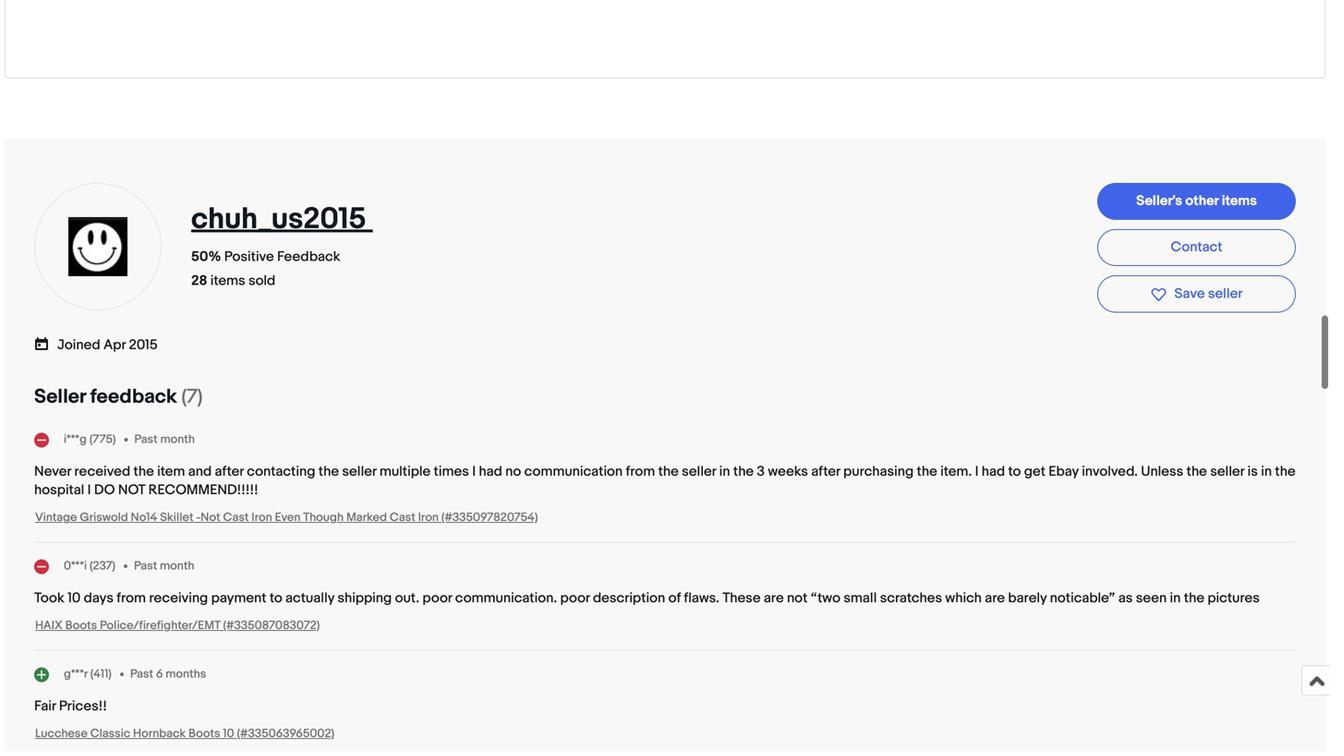 Task type: locate. For each thing, give the bounding box(es) containing it.
0 vertical spatial from
[[626, 464, 656, 480]]

purchasing
[[844, 464, 914, 480]]

items inside "50% positive feedback 28 items sold"
[[210, 273, 245, 289]]

i***g (775)
[[64, 433, 116, 447]]

past right (237)
[[134, 559, 157, 573]]

had right item.
[[982, 464, 1006, 480]]

g***r
[[64, 667, 88, 682]]

i
[[473, 464, 476, 480], [976, 464, 979, 480], [87, 482, 91, 499]]

2 cast from the left
[[390, 511, 416, 525]]

not
[[201, 511, 221, 525]]

past for from
[[134, 559, 157, 573]]

3
[[757, 464, 765, 480]]

communication
[[525, 464, 623, 480]]

0 horizontal spatial items
[[210, 273, 245, 289]]

past for item
[[134, 433, 158, 447]]

0 vertical spatial to
[[1009, 464, 1022, 480]]

cast
[[223, 511, 249, 525], [390, 511, 416, 525]]

never
[[34, 464, 71, 480]]

0 horizontal spatial boots
[[65, 619, 97, 633]]

1 are from the left
[[764, 590, 784, 607]]

cast right not
[[223, 511, 249, 525]]

1 horizontal spatial boots
[[189, 727, 220, 741]]

boots right hornback at left
[[189, 727, 220, 741]]

past month for item
[[134, 433, 195, 447]]

are right which
[[986, 590, 1006, 607]]

2 horizontal spatial in
[[1262, 464, 1273, 480]]

boots right haix
[[65, 619, 97, 633]]

2015
[[129, 337, 158, 353]]

10
[[68, 590, 81, 607], [223, 727, 234, 741]]

1 vertical spatial 10
[[223, 727, 234, 741]]

0 horizontal spatial from
[[117, 590, 146, 607]]

items right 'other'
[[1223, 193, 1258, 209]]

joined
[[57, 337, 100, 353]]

0 horizontal spatial cast
[[223, 511, 249, 525]]

to up (#335087083072)
[[270, 590, 283, 607]]

recommend!!!!!
[[148, 482, 258, 499]]

never received the item and after contacting the seller multiple times i had no communication  from the seller in the 3 weeks after purchasing the item. i had to get ebay involved. unless the seller is in the hospital i do not recommend!!!!!
[[34, 464, 1296, 499]]

lucchese
[[35, 727, 88, 741]]

past month
[[134, 433, 195, 447], [134, 559, 195, 573]]

0 vertical spatial month
[[160, 433, 195, 447]]

poor
[[423, 590, 452, 607], [561, 590, 590, 607]]

iron down times
[[418, 511, 439, 525]]

save seller button
[[1098, 276, 1297, 313]]

2 horizontal spatial i
[[976, 464, 979, 480]]

1 horizontal spatial cast
[[390, 511, 416, 525]]

1 horizontal spatial i
[[473, 464, 476, 480]]

from right communication
[[626, 464, 656, 480]]

seller right save
[[1209, 286, 1244, 302]]

do
[[94, 482, 115, 499]]

1 horizontal spatial had
[[982, 464, 1006, 480]]

in right 'is'
[[1262, 464, 1273, 480]]

seller inside button
[[1209, 286, 1244, 302]]

not
[[787, 590, 808, 607]]

1 poor from the left
[[423, 590, 452, 607]]

(#335097820754)
[[442, 511, 538, 525]]

1 vertical spatial to
[[270, 590, 283, 607]]

1 after from the left
[[215, 464, 244, 480]]

month up receiving
[[160, 559, 195, 573]]

the
[[134, 464, 154, 480], [319, 464, 339, 480], [659, 464, 679, 480], [734, 464, 754, 480], [917, 464, 938, 480], [1187, 464, 1208, 480], [1276, 464, 1296, 480], [1185, 590, 1205, 607]]

items
[[1223, 193, 1258, 209], [210, 273, 245, 289]]

past month up receiving
[[134, 559, 195, 573]]

0***i (237)
[[64, 559, 116, 573]]

iron left even
[[252, 511, 272, 525]]

0 horizontal spatial poor
[[423, 590, 452, 607]]

no14
[[131, 511, 157, 525]]

i right item.
[[976, 464, 979, 480]]

cast right the marked
[[390, 511, 416, 525]]

seller left multiple
[[342, 464, 377, 480]]

0 horizontal spatial had
[[479, 464, 503, 480]]

1 month from the top
[[160, 433, 195, 447]]

ebay
[[1049, 464, 1079, 480]]

from
[[626, 464, 656, 480], [117, 590, 146, 607]]

0 vertical spatial past month
[[134, 433, 195, 447]]

description
[[593, 590, 666, 607]]

actually
[[286, 590, 335, 607]]

lucchese classic hornback boots 10 (#335063965002)
[[35, 727, 335, 741]]

0 horizontal spatial are
[[764, 590, 784, 607]]

after right weeks
[[812, 464, 841, 480]]

haix boots police/firefighter/emt (#335087083072)
[[35, 619, 320, 633]]

10 left (#335063965002)
[[223, 727, 234, 741]]

to inside never received the item and after contacting the seller multiple times i had no communication  from the seller in the 3 weeks after purchasing the item. i had to get ebay involved. unless the seller is in the hospital i do not recommend!!!!!
[[1009, 464, 1022, 480]]

0 vertical spatial past
[[134, 433, 158, 447]]

past up item
[[134, 433, 158, 447]]

which
[[946, 590, 982, 607]]

1 cast from the left
[[223, 511, 249, 525]]

1 horizontal spatial to
[[1009, 464, 1022, 480]]

2 month from the top
[[160, 559, 195, 573]]

1 vertical spatial items
[[210, 273, 245, 289]]

shipping, returns, and payments tab panel
[[19, 0, 1285, 22]]

1 horizontal spatial iron
[[418, 511, 439, 525]]

month up item
[[160, 433, 195, 447]]

after right and
[[215, 464, 244, 480]]

boots
[[65, 619, 97, 633], [189, 727, 220, 741]]

these
[[723, 590, 761, 607]]

1 vertical spatial month
[[160, 559, 195, 573]]

1 horizontal spatial items
[[1223, 193, 1258, 209]]

no
[[506, 464, 522, 480]]

i***g
[[64, 433, 87, 447]]

poor left description at the bottom
[[561, 590, 590, 607]]

1 horizontal spatial after
[[812, 464, 841, 480]]

(237)
[[90, 559, 116, 573]]

in left 3
[[720, 464, 731, 480]]

0***i
[[64, 559, 87, 573]]

are left not
[[764, 590, 784, 607]]

i left do
[[87, 482, 91, 499]]

2 iron from the left
[[418, 511, 439, 525]]

0 vertical spatial 10
[[68, 590, 81, 607]]

hornback
[[133, 727, 186, 741]]

after
[[215, 464, 244, 480], [812, 464, 841, 480]]

past month for from
[[134, 559, 195, 573]]

past left 6
[[130, 667, 153, 682]]

had left no
[[479, 464, 503, 480]]

0 horizontal spatial after
[[215, 464, 244, 480]]

past month up item
[[134, 433, 195, 447]]

10 left days
[[68, 590, 81, 607]]

0 horizontal spatial iron
[[252, 511, 272, 525]]

in right "seen"
[[1171, 590, 1182, 607]]

50% positive feedback 28 items sold
[[191, 249, 341, 289]]

0 vertical spatial items
[[1223, 193, 1258, 209]]

are
[[764, 590, 784, 607], [986, 590, 1006, 607]]

to
[[1009, 464, 1022, 480], [270, 590, 283, 607]]

is
[[1248, 464, 1259, 480]]

as
[[1119, 590, 1134, 607]]

1 had from the left
[[479, 464, 503, 480]]

1 horizontal spatial are
[[986, 590, 1006, 607]]

had
[[479, 464, 503, 480], [982, 464, 1006, 480]]

to left get
[[1009, 464, 1022, 480]]

in
[[720, 464, 731, 480], [1262, 464, 1273, 480], [1171, 590, 1182, 607]]

0 horizontal spatial in
[[720, 464, 731, 480]]

iron
[[252, 511, 272, 525], [418, 511, 439, 525]]

1 vertical spatial past
[[134, 559, 157, 573]]

0 horizontal spatial to
[[270, 590, 283, 607]]

seller left 'is'
[[1211, 464, 1245, 480]]

from right days
[[117, 590, 146, 607]]

i right times
[[473, 464, 476, 480]]

0 horizontal spatial 10
[[68, 590, 81, 607]]

flaws.
[[684, 590, 720, 607]]

feedback
[[277, 249, 341, 265]]

1 vertical spatial from
[[117, 590, 146, 607]]

month
[[160, 433, 195, 447], [160, 559, 195, 573]]

1 horizontal spatial poor
[[561, 590, 590, 607]]

0 horizontal spatial i
[[87, 482, 91, 499]]

items right 28
[[210, 273, 245, 289]]

of
[[669, 590, 681, 607]]

poor right "out."
[[423, 590, 452, 607]]

seller
[[1209, 286, 1244, 302], [342, 464, 377, 480], [682, 464, 717, 480], [1211, 464, 1245, 480]]

1 vertical spatial past month
[[134, 559, 195, 573]]

1 horizontal spatial from
[[626, 464, 656, 480]]

(411)
[[90, 667, 112, 682]]



Task type: describe. For each thing, give the bounding box(es) containing it.
28
[[191, 273, 207, 289]]

unless
[[1142, 464, 1184, 480]]

times
[[434, 464, 469, 480]]

contact
[[1172, 239, 1223, 256]]

item.
[[941, 464, 973, 480]]

positive
[[224, 249, 274, 265]]

apr
[[104, 337, 126, 353]]

took
[[34, 590, 64, 607]]

payment
[[211, 590, 267, 607]]

classic
[[90, 727, 130, 741]]

shipping
[[338, 590, 392, 607]]

50%
[[191, 249, 221, 265]]

seller feedback (7)
[[34, 385, 203, 409]]

1 vertical spatial boots
[[189, 727, 220, 741]]

chuh_us2015
[[191, 202, 367, 238]]

0 vertical spatial boots
[[65, 619, 97, 633]]

pictures
[[1208, 590, 1261, 607]]

sold
[[249, 273, 276, 289]]

fair
[[34, 698, 56, 715]]

barely
[[1009, 590, 1047, 607]]

vintage griswold no14 skillet -not cast iron even though marked cast iron (#335097820754)
[[35, 511, 538, 525]]

item
[[157, 464, 185, 480]]

feedback
[[90, 385, 177, 409]]

1 horizontal spatial in
[[1171, 590, 1182, 607]]

days
[[84, 590, 114, 607]]

2 had from the left
[[982, 464, 1006, 480]]

vintage griswold no14 skillet -not cast iron even though marked cast iron (#335097820754) link
[[35, 511, 538, 525]]

seller left 3
[[682, 464, 717, 480]]

small
[[844, 590, 878, 607]]

"two
[[811, 590, 841, 607]]

text__icon wrapper image
[[34, 335, 57, 352]]

haix boots police/firefighter/emt (#335087083072) link
[[35, 619, 320, 633]]

chuh_us2015 link
[[191, 202, 373, 238]]

noticable"
[[1051, 590, 1116, 607]]

(#335063965002)
[[237, 727, 335, 741]]

police/firefighter/emt
[[100, 619, 221, 633]]

though
[[303, 511, 344, 525]]

chuh_us2015 image
[[68, 217, 128, 276]]

save seller
[[1175, 286, 1244, 302]]

(775)
[[89, 433, 116, 447]]

skillet
[[160, 511, 194, 525]]

even
[[275, 511, 301, 525]]

2 after from the left
[[812, 464, 841, 480]]

save
[[1175, 286, 1206, 302]]

month for and
[[160, 433, 195, 447]]

other
[[1186, 193, 1220, 209]]

marked
[[347, 511, 387, 525]]

receiving
[[149, 590, 208, 607]]

involved.
[[1083, 464, 1139, 480]]

seller
[[34, 385, 86, 409]]

took 10 days from receiving payment to actually shipping out. poor communication. poor description of flaws. these are not "two small scratches which are barely noticable" as seen in the pictures
[[34, 590, 1261, 607]]

-
[[196, 511, 201, 525]]

contacting
[[247, 464, 316, 480]]

(7)
[[182, 385, 203, 409]]

1 iron from the left
[[252, 511, 272, 525]]

hospital
[[34, 482, 84, 499]]

from inside never received the item and after contacting the seller multiple times i had no communication  from the seller in the 3 weeks after purchasing the item. i had to get ebay involved. unless the seller is in the hospital i do not recommend!!!!!
[[626, 464, 656, 480]]

joined apr 2015
[[57, 337, 158, 353]]

2 are from the left
[[986, 590, 1006, 607]]

seller's other items link
[[1098, 183, 1297, 220]]

griswold
[[80, 511, 128, 525]]

communication.
[[456, 590, 558, 607]]

received
[[74, 464, 131, 480]]

2 vertical spatial past
[[130, 667, 153, 682]]

month for receiving
[[160, 559, 195, 573]]

seen
[[1137, 590, 1168, 607]]

seller's
[[1137, 193, 1183, 209]]

prices!!
[[59, 698, 107, 715]]

haix
[[35, 619, 63, 633]]

seller's other items
[[1137, 193, 1258, 209]]

1 horizontal spatial 10
[[223, 727, 234, 741]]

weeks
[[768, 464, 809, 480]]

months
[[166, 667, 206, 682]]

contact link
[[1098, 229, 1297, 266]]

get
[[1025, 464, 1046, 480]]

out.
[[395, 590, 420, 607]]

multiple
[[380, 464, 431, 480]]

not
[[118, 482, 145, 499]]

vintage
[[35, 511, 77, 525]]

(#335087083072)
[[223, 619, 320, 633]]

2 poor from the left
[[561, 590, 590, 607]]

and
[[188, 464, 212, 480]]

g***r (411)
[[64, 667, 112, 682]]

past 6 months
[[130, 667, 206, 682]]



Task type: vqa. For each thing, say whether or not it's contained in the screenshot.
Electronics
no



